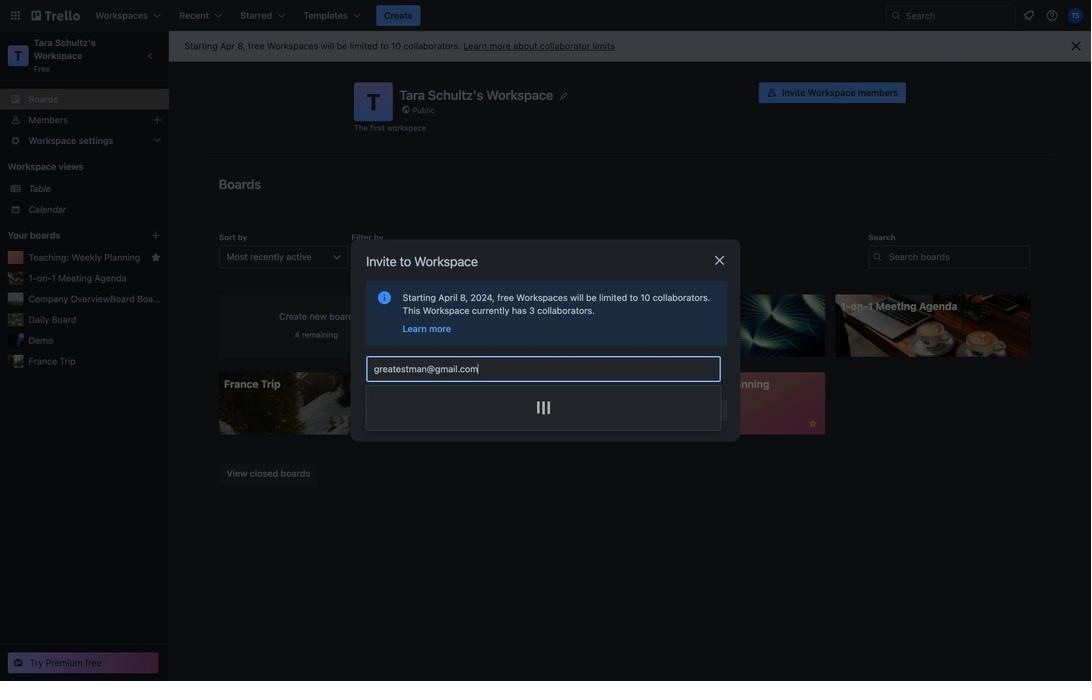 Task type: vqa. For each thing, say whether or not it's contained in the screenshot.
the Primary element
yes



Task type: locate. For each thing, give the bounding box(es) containing it.
search image
[[891, 10, 901, 21]]

your boards with 6 items element
[[8, 228, 131, 244]]

Search field
[[886, 5, 1016, 26]]

tara schultz (taraschultz7) image
[[1068, 8, 1083, 23]]

primary element
[[0, 0, 1091, 31]]

Email address or name text field
[[374, 360, 718, 379]]

open information menu image
[[1046, 9, 1059, 22]]

Search boards text field
[[868, 245, 1031, 269]]

add board image
[[151, 231, 161, 241]]



Task type: describe. For each thing, give the bounding box(es) containing it.
0 notifications image
[[1021, 8, 1036, 23]]

close image
[[712, 253, 727, 269]]

sm image
[[398, 342, 411, 355]]

starred icon image
[[151, 253, 161, 263]]

workspace navigation collapse icon image
[[142, 47, 160, 65]]



